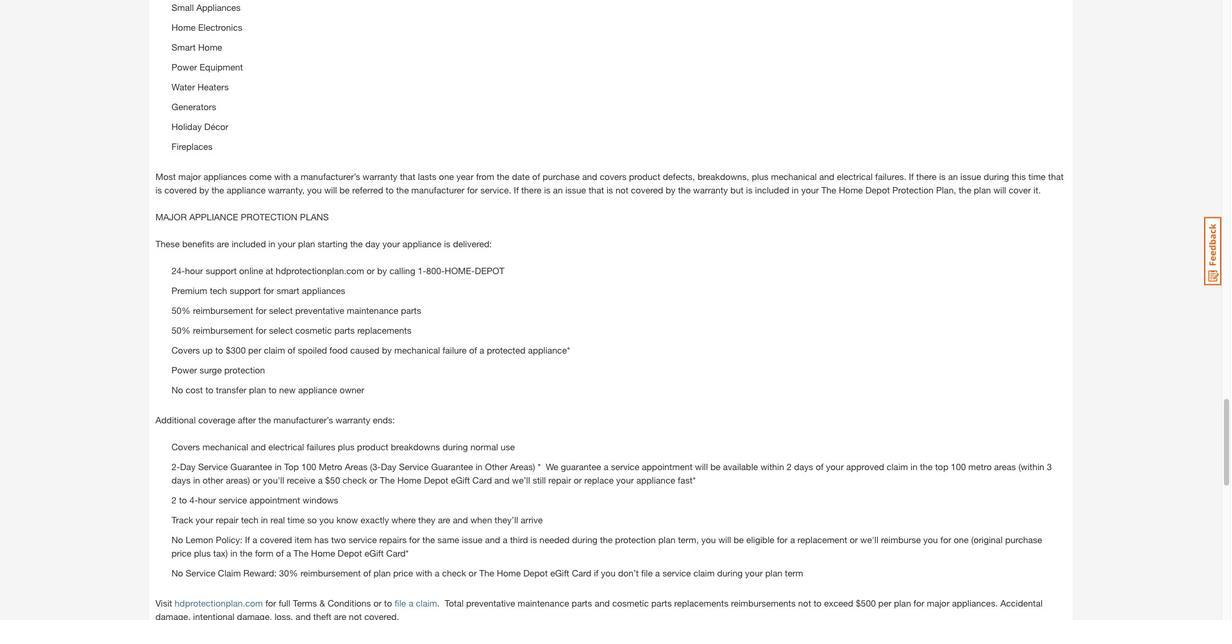 Task type: vqa. For each thing, say whether or not it's contained in the screenshot.
DECK
no



Task type: describe. For each thing, give the bounding box(es) containing it.
1 horizontal spatial file
[[641, 568, 653, 579]]

so
[[307, 515, 317, 526]]

you right so
[[319, 515, 334, 526]]

to right cost
[[205, 385, 213, 396]]

1 horizontal spatial there
[[916, 171, 937, 182]]

you inside most major appliances come with a manufacturer's warranty that lasts one year from the date of purchase and covers product defects, breakdowns, plus mechanical and electrical failures. if there is an issue during this time that is covered by the appliance warranty, you will be referred to the manufacturer for service. if there is an issue that is not covered by the warranty but is included in your the home depot protection plan, the plan will cover it.
[[307, 185, 322, 196]]

0 horizontal spatial appointment
[[250, 495, 300, 506]]

is right service. in the left top of the page
[[544, 185, 551, 196]]

2 damage, from the left
[[237, 612, 272, 621]]

depot down third
[[523, 568, 548, 579]]

water heaters
[[172, 81, 229, 92]]

exceed
[[824, 598, 853, 609]]

the left day at the top of the page
[[350, 238, 363, 249]]

2 horizontal spatial egift
[[550, 568, 569, 579]]

or down when
[[469, 568, 477, 579]]

0 vertical spatial issue
[[960, 171, 981, 182]]

the right referred
[[396, 185, 409, 196]]

1 vertical spatial issue
[[565, 185, 586, 196]]

of inside most major appliances come with a manufacturer's warranty that lasts one year from the date of purchase and covers product defects, breakdowns, plus mechanical and electrical failures. if there is an issue during this time that is covered by the appliance warranty, you will be referred to the manufacturer for service. if there is an issue that is not covered by the warranty but is included in your the home depot protection plan, the plan will cover it.
[[532, 171, 540, 182]]

&
[[319, 598, 325, 609]]

not inside most major appliances come with a manufacturer's warranty that lasts one year from the date of purchase and covers product defects, breakdowns, plus mechanical and electrical failures. if there is an issue during this time that is covered by the appliance warranty, you will be referred to the manufacturer for service. if there is an issue that is not covered by the warranty but is included in your the home depot protection plan, the plan will cover it.
[[616, 185, 629, 196]]

repairs
[[379, 535, 407, 546]]

manufacturer's inside most major appliances come with a manufacturer's warranty that lasts one year from the date of purchase and covers product defects, breakdowns, plus mechanical and electrical failures. if there is an issue during this time that is covered by the appliance warranty, you will be referred to the manufacturer for service. if there is an issue that is not covered by the warranty but is included in your the home depot protection plan, the plan will cover it.
[[301, 171, 360, 182]]

a left protected
[[480, 345, 484, 356]]

the inside 'no lemon policy: if a covered item has two service repairs for the same issue and a third is needed during the protection plan term, you will be eligible for a replacement or we'll reimburse you for one (original purchase price plus tax) in the form of a the home depot egift card*'
[[294, 548, 309, 559]]

failures
[[307, 442, 335, 453]]

they
[[418, 515, 435, 526]]

fireplaces
[[172, 141, 213, 152]]

0 horizontal spatial there
[[521, 185, 542, 196]]

appliance right new
[[298, 385, 337, 396]]

2 100 from the left
[[951, 462, 966, 473]]

a inside most major appliances come with a manufacturer's warranty that lasts one year from the date of purchase and covers product defects, breakdowns, plus mechanical and electrical failures. if there is an issue during this time that is covered by the appliance warranty, you will be referred to the manufacturer for service. if there is an issue that is not covered by the warranty but is included in your the home depot protection plan, the plan will cover it.
[[293, 171, 298, 182]]

be inside 2-day service guarantee in top 100 metro areas (3-day service guarantee in other areas) *  we guarantee a service appointment will be available within 2 days of your approved claim in the top 100 metro areas (within 3 days in other areas) or you'll receive a $50 check or the home depot egift card and we'll still repair or replace your appliance fast*
[[710, 462, 721, 473]]

plan right transfer
[[249, 385, 266, 396]]

for inside .  total preventative maintenance parts and cosmetic parts replacements reimbursements not to exceed $500 per plan for major appliances. accidental damage, intentional damage, loss, and theft are not covered.
[[914, 598, 924, 609]]

1 vertical spatial with
[[416, 568, 432, 579]]

a up form
[[253, 535, 257, 546]]

to inside most major appliances come with a manufacturer's warranty that lasts one year from the date of purchase and covers product defects, breakdowns, plus mechanical and electrical failures. if there is an issue during this time that is covered by the appliance warranty, you will be referred to the manufacturer for service. if there is an issue that is not covered by the warranty but is included in your the home depot protection plan, the plan will cover it.
[[386, 185, 394, 196]]

$300
[[226, 345, 246, 356]]

windows
[[303, 495, 338, 506]]

home up smart
[[172, 22, 196, 33]]

one inside most major appliances come with a manufacturer's warranty that lasts one year from the date of purchase and covers product defects, breakdowns, plus mechanical and electrical failures. if there is an issue during this time that is covered by the appliance warranty, you will be referred to the manufacturer for service. if there is an issue that is not covered by the warranty but is included in your the home depot protection plan, the plan will cover it.
[[439, 171, 454, 182]]

or up the covered.
[[374, 598, 382, 609]]

1 vertical spatial tech
[[241, 515, 259, 526]]

price inside 'no lemon policy: if a covered item has two service repairs for the same issue and a third is needed during the protection plan term, you will be eligible for a replacement or we'll reimburse you for one (original purchase price plus tax) in the form of a the home depot egift card*'
[[172, 548, 191, 559]]

to inside .  total preventative maintenance parts and cosmetic parts replacements reimbursements not to exceed $500 per plan for major appliances. accidental damage, intentional damage, loss, and theft are not covered.
[[814, 598, 822, 609]]

0 horizontal spatial covered
[[164, 185, 197, 196]]

1-
[[418, 265, 426, 276]]

2 vertical spatial reimbursement
[[301, 568, 361, 579]]

plan inside 'no lemon policy: if a covered item has two service repairs for the same issue and a third is needed during the protection plan term, you will be eligible for a replacement or we'll reimburse you for one (original purchase price plus tax) in the form of a the home depot egift card*'
[[658, 535, 676, 546]]

1 horizontal spatial mechanical
[[394, 345, 440, 356]]

appointment inside 2-day service guarantee in top 100 metro areas (3-day service guarantee in other areas) *  we guarantee a service appointment will be available within 2 days of your approved claim in the top 100 metro areas (within 3 days in other areas) or you'll receive a $50 check or the home depot egift card and we'll still repair or replace your appliance fast*
[[642, 462, 693, 473]]

cover
[[1009, 185, 1031, 196]]

the right plan,
[[959, 185, 971, 196]]

appliances.
[[952, 598, 998, 609]]

electronics
[[198, 22, 242, 33]]

1 vertical spatial warranty
[[693, 185, 728, 196]]

1 100 from the left
[[301, 462, 316, 473]]

is up plan,
[[939, 171, 946, 182]]

cosmetic inside .  total preventative maintenance parts and cosmetic parts replacements reimbursements not to exceed $500 per plan for major appliances. accidental damage, intentional damage, loss, and theft are not covered.
[[612, 598, 649, 609]]

two
[[331, 535, 346, 546]]

check inside 2-day service guarantee in top 100 metro areas (3-day service guarantee in other areas) *  we guarantee a service appointment will be available within 2 days of your approved claim in the top 100 metro areas (within 3 days in other areas) or you'll receive a $50 check or the home depot egift card and we'll still repair or replace your appliance fast*
[[343, 475, 367, 486]]

to left 4-
[[179, 495, 187, 506]]

included inside most major appliances come with a manufacturer's warranty that lasts one year from the date of purchase and covers product defects, breakdowns, plus mechanical and electrical failures. if there is an issue during this time that is covered by the appliance warranty, you will be referred to the manufacturer for service. if there is an issue that is not covered by the warranty but is included in your the home depot protection plan, the plan will cover it.
[[755, 185, 789, 196]]

power for power surge protection
[[172, 365, 197, 376]]

after
[[238, 415, 256, 426]]

conditions
[[328, 598, 371, 609]]

the inside most major appliances come with a manufacturer's warranty that lasts one year from the date of purchase and covers product defects, breakdowns, plus mechanical and electrical failures. if there is an issue during this time that is covered by the appliance warranty, you will be referred to the manufacturer for service. if there is an issue that is not covered by the warranty but is included in your the home depot protection plan, the plan will cover it.
[[821, 185, 836, 196]]

1 guarantee from the left
[[230, 462, 272, 473]]

during inside 'no lemon policy: if a covered item has two service repairs for the same issue and a third is needed during the protection plan term, you will be eligible for a replacement or we'll reimburse you for one (original purchase price plus tax) in the form of a the home depot egift card*'
[[572, 535, 598, 546]]

has
[[314, 535, 329, 546]]

owner
[[340, 385, 364, 396]]

0 horizontal spatial an
[[553, 185, 563, 196]]

1 horizontal spatial that
[[589, 185, 604, 196]]

a up .
[[435, 568, 440, 579]]

cost
[[186, 385, 203, 396]]

item
[[295, 535, 312, 546]]

service down tax)
[[186, 568, 215, 579]]

service.
[[480, 185, 511, 196]]

in inside 'no lemon policy: if a covered item has two service repairs for the same issue and a third is needed during the protection plan term, you will be eligible for a replacement or we'll reimburse you for one (original purchase price plus tax) in the form of a the home depot egift card*'
[[230, 548, 237, 559]]

lasts
[[418, 171, 437, 182]]

one inside 'no lemon policy: if a covered item has two service repairs for the same issue and a third is needed during the protection plan term, you will be eligible for a replacement or we'll reimburse you for one (original purchase price plus tax) in the form of a the home depot egift card*'
[[954, 535, 969, 546]]

50% for 50% reimbursement for select cosmetic parts replacements
[[172, 325, 191, 336]]

by right caused
[[382, 345, 392, 356]]

additional coverage after the manufacturer's warranty ends:
[[156, 415, 395, 426]]

2 vertical spatial warranty
[[336, 415, 370, 426]]

the inside 2-day service guarantee in top 100 metro areas (3-day service guarantee in other areas) *  we guarantee a service appointment will be available within 2 days of your approved claim in the top 100 metro areas (within 3 days in other areas) or you'll receive a $50 check or the home depot egift card and we'll still repair or replace your appliance fast*
[[380, 475, 395, 486]]

holiday
[[172, 121, 202, 132]]

1 vertical spatial are
[[438, 515, 450, 526]]

appliance up 1-
[[403, 238, 442, 249]]

purchase inside most major appliances come with a manufacturer's warranty that lasts one year from the date of purchase and covers product defects, breakdowns, plus mechanical and electrical failures. if there is an issue during this time that is covered by the appliance warranty, you will be referred to the manufacturer for service. if there is an issue that is not covered by the warranty but is included in your the home depot protection plan, the plan will cover it.
[[543, 171, 580, 182]]

track your repair tech in real time so you know exactly where they are and when they'll arrive
[[172, 515, 543, 526]]

by left calling
[[377, 265, 387, 276]]

small
[[172, 2, 194, 13]]

home inside most major appliances come with a manufacturer's warranty that lasts one year from the date of purchase and covers product defects, breakdowns, plus mechanical and electrical failures. if there is an issue during this time that is covered by the appliance warranty, you will be referred to the manufacturer for service. if there is an issue that is not covered by the warranty but is included in your the home depot protection plan, the plan will cover it.
[[839, 185, 863, 196]]

spoiled
[[298, 345, 327, 356]]

the right needed
[[600, 535, 613, 546]]

the up appliance
[[212, 185, 224, 196]]

select for preventative
[[269, 305, 293, 316]]

(within
[[1019, 462, 1045, 473]]

real
[[270, 515, 285, 526]]

will inside 'no lemon policy: if a covered item has two service repairs for the same issue and a third is needed during the protection plan term, you will be eligible for a replacement or we'll reimburse you for one (original purchase price plus tax) in the form of a the home depot egift card*'
[[718, 535, 731, 546]]

product inside most major appliances come with a manufacturer's warranty that lasts one year from the date of purchase and covers product defects, breakdowns, plus mechanical and electrical failures. if there is an issue during this time that is covered by the appliance warranty, you will be referred to the manufacturer for service. if there is an issue that is not covered by the warranty but is included in your the home depot protection plan, the plan will cover it.
[[629, 171, 660, 182]]

0 vertical spatial protection
[[224, 365, 265, 376]]

is right but
[[746, 185, 753, 196]]

30%
[[279, 568, 298, 579]]

calling
[[390, 265, 415, 276]]

plus inside most major appliances come with a manufacturer's warranty that lasts one year from the date of purchase and covers product defects, breakdowns, plus mechanical and electrical failures. if there is an issue during this time that is covered by the appliance warranty, you will be referred to the manufacturer for service. if there is an issue that is not covered by the warranty but is included in your the home depot protection plan, the plan will cover it.
[[752, 171, 769, 182]]

arrive
[[521, 515, 543, 526]]

0 horizontal spatial tech
[[210, 285, 227, 296]]

covers for covers up to $300 per claim of spoiled food caused by mechanical failure of a protected appliance*
[[172, 345, 200, 356]]

by down defects,
[[666, 185, 676, 196]]

where
[[392, 515, 416, 526]]

you right term,
[[701, 535, 716, 546]]

0 horizontal spatial are
[[217, 238, 229, 249]]

covers
[[600, 171, 627, 182]]

0 vertical spatial days
[[794, 462, 813, 473]]

if
[[594, 568, 599, 579]]

metro
[[319, 462, 342, 473]]

appliance*
[[528, 345, 570, 356]]

or left you'll
[[253, 475, 261, 486]]

power surge protection
[[172, 365, 265, 376]]

depot inside 2-day service guarantee in top 100 metro areas (3-day service guarantee in other areas) *  we guarantee a service appointment will be available within 2 days of your approved claim in the top 100 metro areas (within 3 days in other areas) or you'll receive a $50 check or the home depot egift card and we'll still repair or replace your appliance fast*
[[424, 475, 448, 486]]

maintenance inside .  total preventative maintenance parts and cosmetic parts replacements reimbursements not to exceed $500 per plan for major appliances. accidental damage, intentional damage, loss, and theft are not covered.
[[518, 598, 569, 609]]

reward:
[[243, 568, 277, 579]]

the right after
[[258, 415, 271, 426]]

to left new
[[269, 385, 277, 396]]

2 vertical spatial mechanical
[[202, 442, 248, 453]]

0 horizontal spatial file
[[395, 598, 406, 609]]

new
[[279, 385, 296, 396]]

and down if
[[595, 598, 610, 609]]

needed
[[540, 535, 570, 546]]

referred
[[352, 185, 383, 196]]

major inside most major appliances come with a manufacturer's warranty that lasts one year from the date of purchase and covers product defects, breakdowns, plus mechanical and electrical failures. if there is an issue during this time that is covered by the appliance warranty, you will be referred to the manufacturer for service. if there is an issue that is not covered by the warranty but is included in your the home depot protection plan, the plan will cover it.
[[178, 171, 201, 182]]

1 vertical spatial time
[[287, 515, 305, 526]]

0 horizontal spatial 2
[[172, 495, 177, 506]]

failure
[[443, 345, 467, 356]]

home down third
[[497, 568, 521, 579]]

1 vertical spatial days
[[172, 475, 191, 486]]

term
[[785, 568, 803, 579]]

come
[[249, 171, 272, 182]]

policy:
[[216, 535, 243, 546]]

other
[[485, 462, 508, 473]]

claim inside 2-day service guarantee in top 100 metro areas (3-day service guarantee in other areas) *  we guarantee a service appointment will be available within 2 days of your approved claim in the top 100 metro areas (within 3 days in other areas) or you'll receive a $50 check or the home depot egift card and we'll still repair or replace your appliance fast*
[[887, 462, 908, 473]]

to up the covered.
[[384, 598, 392, 609]]

and left failures.
[[819, 171, 834, 182]]

appliance
[[189, 212, 238, 222]]

file a claim link
[[395, 598, 437, 609]]

or inside 'no lemon policy: if a covered item has two service repairs for the same issue and a third is needed during the protection plan term, you will be eligible for a replacement or we'll reimburse you for one (original purchase price plus tax) in the form of a the home depot egift card*'
[[850, 535, 858, 546]]

power for power equipment
[[172, 62, 197, 72]]

eligible
[[746, 535, 774, 546]]

other
[[203, 475, 223, 486]]

covers mechanical and electrical failures plus product breakdowns during normal use
[[172, 442, 515, 453]]

these
[[156, 238, 180, 249]]

repair inside 2-day service guarantee in top 100 metro areas (3-day service guarantee in other areas) *  we guarantee a service appointment will be available within 2 days of your approved claim in the top 100 metro areas (within 3 days in other areas) or you'll receive a $50 check or the home depot egift card and we'll still repair or replace your appliance fast*
[[548, 475, 571, 486]]

and down after
[[251, 442, 266, 453]]

we'll
[[512, 475, 530, 486]]

0 horizontal spatial hdprotectionplan.com
[[175, 598, 263, 609]]

plan inside most major appliances come with a manufacturer's warranty that lasts one year from the date of purchase and covers product defects, breakdowns, plus mechanical and electrical failures. if there is an issue during this time that is covered by the appliance warranty, you will be referred to the manufacturer for service. if there is an issue that is not covered by the warranty but is included in your the home depot protection plan, the plan will cover it.
[[974, 185, 991, 196]]

and down terms
[[296, 612, 311, 621]]

receive
[[287, 475, 315, 486]]

guarantee
[[561, 462, 601, 473]]

the up service. in the left top of the page
[[497, 171, 510, 182]]

or down (3-
[[369, 475, 377, 486]]

depot
[[475, 265, 504, 276]]

covers for covers mechanical and electrical failures plus product breakdowns during normal use
[[172, 442, 200, 453]]

by up appliance
[[199, 185, 209, 196]]

is inside 'no lemon policy: if a covered item has two service repairs for the same issue and a third is needed during the protection plan term, you will be eligible for a replacement or we'll reimburse you for one (original purchase price plus tax) in the form of a the home depot egift card*'
[[531, 535, 537, 546]]

preventative inside .  total preventative maintenance parts and cosmetic parts replacements reimbursements not to exceed $500 per plan for major appliances. accidental damage, intentional damage, loss, and theft are not covered.
[[466, 598, 515, 609]]

of right failure
[[469, 345, 477, 356]]

smart
[[172, 42, 196, 53]]

0 vertical spatial preventative
[[295, 305, 344, 316]]

is down covers
[[607, 185, 613, 196]]

50% for 50% reimbursement for select preventative maintenance parts
[[172, 305, 191, 316]]

1 vertical spatial not
[[798, 598, 811, 609]]

2 horizontal spatial that
[[1048, 171, 1064, 182]]

1 vertical spatial plus
[[338, 442, 355, 453]]

service down breakdowns
[[399, 462, 429, 473]]

24-hour support online at hdprotectionplan.com or by calling 1-800-home-depot
[[172, 265, 504, 276]]

(original
[[971, 535, 1003, 546]]

power equipment
[[172, 62, 243, 72]]

card inside 2-day service guarantee in top 100 metro areas (3-day service guarantee in other areas) *  we guarantee a service appointment will be available within 2 days of your approved claim in the top 100 metro areas (within 3 days in other areas) or you'll receive a $50 check or the home depot egift card and we'll still repair or replace your appliance fast*
[[473, 475, 492, 486]]

normal
[[471, 442, 498, 453]]

starting
[[318, 238, 348, 249]]

mechanical inside most major appliances come with a manufacturer's warranty that lasts one year from the date of purchase and covers product defects, breakdowns, plus mechanical and electrical failures. if there is an issue during this time that is covered by the appliance warranty, you will be referred to the manufacturer for service. if there is an issue that is not covered by the warranty but is included in your the home depot protection plan, the plan will cover it.
[[771, 171, 817, 182]]

0 horizontal spatial maintenance
[[347, 305, 398, 316]]

metro
[[969, 462, 992, 473]]

approved
[[846, 462, 884, 473]]

covered.
[[364, 612, 399, 621]]

and left covers
[[582, 171, 597, 182]]

per inside .  total preventative maintenance parts and cosmetic parts replacements reimbursements not to exceed $500 per plan for major appliances. accidental damage, intentional damage, loss, and theft are not covered.
[[878, 598, 892, 609]]

2-
[[172, 462, 180, 473]]

no for no service claim reward: 30% reimbursement of plan price with a check or the home depot egift card if you don't file a service claim during your plan term
[[172, 568, 183, 579]]

visit hdprotectionplan.com for full terms & conditions or to file a claim
[[156, 598, 437, 609]]

0 vertical spatial hdprotectionplan.com
[[276, 265, 364, 276]]

home up power equipment
[[198, 42, 222, 53]]

in inside most major appliances come with a manufacturer's warranty that lasts one year from the date of purchase and covers product defects, breakdowns, plus mechanical and electrical failures. if there is an issue during this time that is covered by the appliance warranty, you will be referred to the manufacturer for service. if there is an issue that is not covered by the warranty but is included in your the home depot protection plan, the plan will cover it.
[[792, 185, 799, 196]]

$500
[[856, 598, 876, 609]]

know
[[336, 515, 358, 526]]

plus inside 'no lemon policy: if a covered item has two service repairs for the same issue and a third is needed during the protection plan term, you will be eligible for a replacement or we'll reimburse you for one (original purchase price plus tax) in the form of a the home depot egift card*'
[[194, 548, 211, 559]]

with inside most major appliances come with a manufacturer's warranty that lasts one year from the date of purchase and covers product defects, breakdowns, plus mechanical and electrical failures. if there is an issue during this time that is covered by the appliance warranty, you will be referred to the manufacturer for service. if there is an issue that is not covered by the warranty but is included in your the home depot protection plan, the plan will cover it.
[[274, 171, 291, 182]]

2 to 4-hour service appointment windows
[[172, 495, 338, 506]]

1 vertical spatial hour
[[198, 495, 216, 506]]

service inside 2-day service guarantee in top 100 metro areas (3-day service guarantee in other areas) *  we guarantee a service appointment will be available within 2 days of your approved claim in the top 100 metro areas (within 3 days in other areas) or you'll receive a $50 check or the home depot egift card and we'll still repair or replace your appliance fast*
[[611, 462, 639, 473]]

0 vertical spatial an
[[948, 171, 958, 182]]

2 inside 2-day service guarantee in top 100 metro areas (3-day service guarantee in other areas) *  we guarantee a service appointment will be available within 2 days of your approved claim in the top 100 metro areas (within 3 days in other areas) or you'll receive a $50 check or the home depot egift card and we'll still repair or replace your appliance fast*
[[787, 462, 792, 473]]

1 horizontal spatial card
[[572, 568, 591, 579]]

and left when
[[453, 515, 468, 526]]

within
[[761, 462, 784, 473]]

appliance inside 2-day service guarantee in top 100 metro areas (3-day service guarantee in other areas) *  we guarantee a service appointment will be available within 2 days of your approved claim in the top 100 metro areas (within 3 days in other areas) or you'll receive a $50 check or the home depot egift card and we'll still repair or replace your appliance fast*
[[636, 475, 675, 486]]

when
[[471, 515, 492, 526]]

service up other
[[198, 462, 228, 473]]

0 horizontal spatial cosmetic
[[295, 325, 332, 336]]

24-
[[172, 265, 185, 276]]

online
[[239, 265, 263, 276]]

be inside most major appliances come with a manufacturer's warranty that lasts one year from the date of purchase and covers product defects, breakdowns, plus mechanical and electrical failures. if there is an issue during this time that is covered by the appliance warranty, you will be referred to the manufacturer for service. if there is an issue that is not covered by the warranty but is included in your the home depot protection plan, the plan will cover it.
[[340, 185, 350, 196]]

0 vertical spatial warranty
[[363, 171, 397, 182]]

service down term,
[[663, 568, 691, 579]]

is left delivered:
[[444, 238, 451, 249]]

during up reimbursements
[[717, 568, 743, 579]]

at
[[266, 265, 273, 276]]

feedback link image
[[1204, 217, 1222, 286]]

home inside 'no lemon policy: if a covered item has two service repairs for the same issue and a third is needed during the protection plan term, you will be eligible for a replacement or we'll reimburse you for one (original purchase price plus tax) in the form of a the home depot egift card*'
[[311, 548, 335, 559]]

are inside .  total preventative maintenance parts and cosmetic parts replacements reimbursements not to exceed $500 per plan for major appliances. accidental damage, intentional damage, loss, and theft are not covered.
[[334, 612, 346, 621]]

during inside most major appliances come with a manufacturer's warranty that lasts one year from the date of purchase and covers product defects, breakdowns, plus mechanical and electrical failures. if there is an issue during this time that is covered by the appliance warranty, you will be referred to the manufacturer for service. if there is an issue that is not covered by the warranty but is included in your the home depot protection plan, the plan will cover it.
[[984, 171, 1009, 182]]

is down most
[[156, 185, 162, 196]]

depot inside 'no lemon policy: if a covered item has two service repairs for the same issue and a third is needed during the protection plan term, you will be eligible for a replacement or we'll reimburse you for one (original purchase price plus tax) in the form of a the home depot egift card*'
[[338, 548, 362, 559]]

support for for
[[230, 285, 261, 296]]

3
[[1047, 462, 1052, 473]]

ends:
[[373, 415, 395, 426]]

exactly
[[361, 515, 389, 526]]

0 vertical spatial if
[[909, 171, 914, 182]]

no lemon policy: if a covered item has two service repairs for the same issue and a third is needed during the protection plan term, you will be eligible for a replacement or we'll reimburse you for one (original purchase price plus tax) in the form of a the home depot egift card*
[[172, 535, 1042, 559]]

the down defects,
[[678, 185, 691, 196]]

most major appliances come with a manufacturer's warranty that lasts one year from the date of purchase and covers product defects, breakdowns, plus mechanical and electrical failures. if there is an issue during this time that is covered by the appliance warranty, you will be referred to the manufacturer for service. if there is an issue that is not covered by the warranty but is included in your the home depot protection plan, the plan will cover it.
[[156, 171, 1064, 196]]

service down areas)
[[219, 495, 247, 506]]

a left replacement
[[790, 535, 795, 546]]

you right 'reimburse'
[[923, 535, 938, 546]]

1 vertical spatial manufacturer's
[[274, 415, 333, 426]]

a left third
[[503, 535, 508, 546]]

support for online
[[206, 265, 237, 276]]



Task type: locate. For each thing, give the bounding box(es) containing it.
100 up "receive"
[[301, 462, 316, 473]]

1 horizontal spatial price
[[393, 568, 413, 579]]

and down when
[[485, 535, 500, 546]]

you right if
[[601, 568, 616, 579]]

reimbursement for 50% reimbursement for select preventative maintenance parts
[[193, 305, 253, 316]]

1 horizontal spatial product
[[629, 171, 660, 182]]

breakdowns
[[391, 442, 440, 453]]

0 vertical spatial one
[[439, 171, 454, 182]]

depot down failures.
[[866, 185, 890, 196]]

are
[[217, 238, 229, 249], [438, 515, 450, 526], [334, 612, 346, 621]]

0 vertical spatial are
[[217, 238, 229, 249]]

covered
[[164, 185, 197, 196], [631, 185, 663, 196], [260, 535, 292, 546]]

home
[[172, 22, 196, 33], [198, 42, 222, 53], [839, 185, 863, 196], [397, 475, 421, 486], [311, 548, 335, 559], [497, 568, 521, 579]]

1 horizontal spatial appliances
[[302, 285, 345, 296]]

time up "it." at the top
[[1029, 171, 1046, 182]]

1 horizontal spatial 2
[[787, 462, 792, 473]]

one left (original
[[954, 535, 969, 546]]

1 vertical spatial check
[[442, 568, 466, 579]]

0 vertical spatial hour
[[185, 265, 203, 276]]

0 horizontal spatial be
[[340, 185, 350, 196]]

0 vertical spatial no
[[172, 385, 183, 396]]

a left .
[[409, 598, 413, 609]]

0 vertical spatial price
[[172, 548, 191, 559]]

reimburse
[[881, 535, 921, 546]]

.  total preventative maintenance parts and cosmetic parts replacements reimbursements not to exceed $500 per plan for major appliances. accidental damage, intentional damage, loss, and theft are not covered.
[[156, 598, 1043, 621]]

1 covers from the top
[[172, 345, 200, 356]]

day up 4-
[[180, 462, 196, 473]]

to left exceed
[[814, 598, 822, 609]]

home inside 2-day service guarantee in top 100 metro areas (3-day service guarantee in other areas) *  we guarantee a service appointment will be available within 2 days of your approved claim in the top 100 metro areas (within 3 days in other areas) or you'll receive a $50 check or the home depot egift card and we'll still repair or replace your appliance fast*
[[397, 475, 421, 486]]

1 horizontal spatial replacements
[[674, 598, 729, 609]]

and down other
[[494, 475, 510, 486]]

1 vertical spatial replacements
[[674, 598, 729, 609]]

0 horizontal spatial included
[[232, 238, 266, 249]]

0 horizontal spatial damage,
[[156, 612, 191, 621]]

2 horizontal spatial are
[[438, 515, 450, 526]]

plans
[[300, 212, 329, 222]]

1 vertical spatial file
[[395, 598, 406, 609]]

1 horizontal spatial one
[[954, 535, 969, 546]]

manufacturer's
[[301, 171, 360, 182], [274, 415, 333, 426]]

an up plan,
[[948, 171, 958, 182]]

0 horizontal spatial preventative
[[295, 305, 344, 316]]

0 vertical spatial 50%
[[172, 305, 191, 316]]

0 horizontal spatial repair
[[216, 515, 239, 526]]

.
[[437, 598, 440, 609]]

protected
[[487, 345, 526, 356]]

egift inside 'no lemon policy: if a covered item has two service repairs for the same issue and a third is needed during the protection plan term, you will be eligible for a replacement or we'll reimburse you for one (original purchase price plus tax) in the form of a the home depot egift card*'
[[365, 548, 384, 559]]

1 horizontal spatial preventative
[[466, 598, 515, 609]]

0 horizontal spatial 100
[[301, 462, 316, 473]]

0 vertical spatial egift
[[451, 475, 470, 486]]

service inside 'no lemon policy: if a covered item has two service repairs for the same issue and a third is needed during the protection plan term, you will be eligible for a replacement or we'll reimburse you for one (original purchase price plus tax) in the form of a the home depot egift card*'
[[348, 535, 377, 546]]

select down "50% reimbursement for select preventative maintenance parts"
[[269, 325, 293, 336]]

2 vertical spatial plus
[[194, 548, 211, 559]]

replacements inside .  total preventative maintenance parts and cosmetic parts replacements reimbursements not to exceed $500 per plan for major appliances. accidental damage, intentional damage, loss, and theft are not covered.
[[674, 598, 729, 609]]

an
[[948, 171, 958, 182], [553, 185, 563, 196]]

1 vertical spatial reimbursement
[[193, 325, 253, 336]]

2 covers from the top
[[172, 442, 200, 453]]

2 horizontal spatial issue
[[960, 171, 981, 182]]

track
[[172, 515, 193, 526]]

breakdowns,
[[698, 171, 749, 182]]

replace
[[584, 475, 614, 486]]

there
[[916, 171, 937, 182], [521, 185, 542, 196]]

you up plans
[[307, 185, 322, 196]]

not down term
[[798, 598, 811, 609]]

1 horizontal spatial with
[[416, 568, 432, 579]]

issue inside 'no lemon policy: if a covered item has two service repairs for the same issue and a third is needed during the protection plan term, you will be eligible for a replacement or we'll reimburse you for one (original purchase price plus tax) in the form of a the home depot egift card*'
[[462, 535, 483, 546]]

no up visit
[[172, 568, 183, 579]]

check
[[343, 475, 367, 486], [442, 568, 466, 579]]

defects,
[[663, 171, 695, 182]]

the inside 2-day service guarantee in top 100 metro areas (3-day service guarantee in other areas) *  we guarantee a service appointment will be available within 2 days of your approved claim in the top 100 metro areas (within 3 days in other areas) or you'll receive a $50 check or the home depot egift card and we'll still repair or replace your appliance fast*
[[920, 462, 933, 473]]

0 horizontal spatial plus
[[194, 548, 211, 559]]

of right form
[[276, 548, 284, 559]]

coverage
[[198, 415, 235, 426]]

your inside most major appliances come with a manufacturer's warranty that lasts one year from the date of purchase and covers product defects, breakdowns, plus mechanical and electrical failures. if there is an issue during this time that is covered by the appliance warranty, you will be referred to the manufacturer for service. if there is an issue that is not covered by the warranty but is included in your the home depot protection plan, the plan will cover it.
[[801, 185, 819, 196]]

we'll
[[860, 535, 879, 546]]

1 vertical spatial electrical
[[268, 442, 304, 453]]

days right within
[[794, 462, 813, 473]]

of inside 'no lemon policy: if a covered item has two service repairs for the same issue and a third is needed during the protection plan term, you will be eligible for a replacement or we'll reimburse you for one (original purchase price plus tax) in the form of a the home depot egift card*'
[[276, 548, 284, 559]]

same
[[438, 535, 459, 546]]

food
[[330, 345, 348, 356]]

1 horizontal spatial not
[[616, 185, 629, 196]]

replacement
[[798, 535, 847, 546]]

1 horizontal spatial electrical
[[837, 171, 873, 182]]

file right don't
[[641, 568, 653, 579]]

electrical inside most major appliances come with a manufacturer's warranty that lasts one year from the date of purchase and covers product defects, breakdowns, plus mechanical and electrical failures. if there is an issue during this time that is covered by the appliance warranty, you will be referred to the manufacturer for service. if there is an issue that is not covered by the warranty but is included in your the home depot protection plan, the plan will cover it.
[[837, 171, 873, 182]]

appliances
[[203, 171, 247, 182], [302, 285, 345, 296]]

0 vertical spatial tech
[[210, 285, 227, 296]]

100
[[301, 462, 316, 473], [951, 462, 966, 473]]

full
[[279, 598, 290, 609]]

file up the covered.
[[395, 598, 406, 609]]

holiday décor
[[172, 121, 228, 132]]

plan right $500
[[894, 598, 911, 609]]

2 left 4-
[[172, 495, 177, 506]]

or down day at the top of the page
[[367, 265, 375, 276]]

year
[[456, 171, 474, 182]]

depot down two
[[338, 548, 362, 559]]

2 horizontal spatial covered
[[631, 185, 663, 196]]

the left same
[[422, 535, 435, 546]]

1 vertical spatial purchase
[[1005, 535, 1042, 546]]

reimbursement for 50% reimbursement for select cosmetic parts replacements
[[193, 325, 253, 336]]

plan
[[974, 185, 991, 196], [298, 238, 315, 249], [249, 385, 266, 396], [658, 535, 676, 546], [374, 568, 391, 579], [765, 568, 782, 579], [894, 598, 911, 609]]

1 vertical spatial appointment
[[250, 495, 300, 506]]

cosmetic up spoiled
[[295, 325, 332, 336]]

warranty,
[[268, 185, 305, 196]]

800-
[[426, 265, 445, 276]]

0 vertical spatial mechanical
[[771, 171, 817, 182]]

major appliance protection plans
[[156, 212, 329, 222]]

1 horizontal spatial if
[[514, 185, 519, 196]]

protection
[[892, 185, 934, 196]]

0 vertical spatial manufacturer's
[[301, 171, 360, 182]]

1 horizontal spatial check
[[442, 568, 466, 579]]

no for no cost to transfer plan to new appliance owner
[[172, 385, 183, 396]]

1 day from the left
[[180, 462, 196, 473]]

1 vertical spatial egift
[[365, 548, 384, 559]]

the left form
[[240, 548, 253, 559]]

1 horizontal spatial days
[[794, 462, 813, 473]]

that left lasts
[[400, 171, 415, 182]]

2 horizontal spatial plus
[[752, 171, 769, 182]]

1 vertical spatial select
[[269, 325, 293, 336]]

additional
[[156, 415, 196, 426]]

1 vertical spatial an
[[553, 185, 563, 196]]

power down smart
[[172, 62, 197, 72]]

not down covers
[[616, 185, 629, 196]]

egift inside 2-day service guarantee in top 100 metro areas (3-day service guarantee in other areas) *  we guarantee a service appointment will be available within 2 days of your approved claim in the top 100 metro areas (within 3 days in other areas) or you'll receive a $50 check or the home depot egift card and we'll still repair or replace your appliance fast*
[[451, 475, 470, 486]]

2 no from the top
[[172, 535, 183, 546]]

service down track your repair tech in real time so you know exactly where they are and when they'll arrive
[[348, 535, 377, 546]]

50% reimbursement for select preventative maintenance parts
[[172, 305, 424, 316]]

0 vertical spatial there
[[916, 171, 937, 182]]

of inside 2-day service guarantee in top 100 metro areas (3-day service guarantee in other areas) *  we guarantee a service appointment will be available within 2 days of your approved claim in the top 100 metro areas (within 3 days in other areas) or you'll receive a $50 check or the home depot egift card and we'll still repair or replace your appliance fast*
[[816, 462, 824, 473]]

replacements left reimbursements
[[674, 598, 729, 609]]

repair
[[548, 475, 571, 486], [216, 515, 239, 526]]

an right service. in the left top of the page
[[553, 185, 563, 196]]

plan inside .  total preventative maintenance parts and cosmetic parts replacements reimbursements not to exceed $500 per plan for major appliances. accidental damage, intentional damage, loss, and theft are not covered.
[[894, 598, 911, 609]]

they'll
[[495, 515, 518, 526]]

2 power from the top
[[172, 365, 197, 376]]

the
[[821, 185, 836, 196], [380, 475, 395, 486], [294, 548, 309, 559], [479, 568, 494, 579]]

0 vertical spatial maintenance
[[347, 305, 398, 316]]

appliances inside most major appliances come with a manufacturer's warranty that lasts one year from the date of purchase and covers product defects, breakdowns, plus mechanical and electrical failures. if there is an issue during this time that is covered by the appliance warranty, you will be referred to the manufacturer for service. if there is an issue that is not covered by the warranty but is included in your the home depot protection plan, the plan will cover it.
[[203, 171, 247, 182]]

3 no from the top
[[172, 568, 183, 579]]

be inside 'no lemon policy: if a covered item has two service repairs for the same issue and a third is needed during the protection plan term, you will be eligible for a replacement or we'll reimburse you for one (original purchase price plus tax) in the form of a the home depot egift card*'
[[734, 535, 744, 546]]

of down the 50% reimbursement for select cosmetic parts replacements on the left bottom
[[288, 345, 295, 356]]

2 day from the left
[[381, 462, 397, 473]]

there down date
[[521, 185, 542, 196]]

appliance inside most major appliances come with a manufacturer's warranty that lasts one year from the date of purchase and covers product defects, breakdowns, plus mechanical and electrical failures. if there is an issue during this time that is covered by the appliance warranty, you will be referred to the manufacturer for service. if there is an issue that is not covered by the warranty but is included in your the home depot protection plan, the plan will cover it.
[[227, 185, 266, 196]]

will left cover
[[994, 185, 1006, 196]]

will up plans
[[324, 185, 337, 196]]

0 horizontal spatial electrical
[[268, 442, 304, 453]]

1 horizontal spatial an
[[948, 171, 958, 182]]

delivered:
[[453, 238, 492, 249]]

0 vertical spatial select
[[269, 305, 293, 316]]

appliances left come
[[203, 171, 247, 182]]

1 damage, from the left
[[156, 612, 191, 621]]

warranty up referred
[[363, 171, 397, 182]]

preventative up the 50% reimbursement for select cosmetic parts replacements on the left bottom
[[295, 305, 344, 316]]

major right most
[[178, 171, 201, 182]]

one up manufacturer
[[439, 171, 454, 182]]

days down 2-
[[172, 475, 191, 486]]

1 horizontal spatial day
[[381, 462, 397, 473]]

if inside 'no lemon policy: if a covered item has two service repairs for the same issue and a third is needed during the protection plan term, you will be eligible for a replacement or we'll reimburse you for one (original purchase price plus tax) in the form of a the home depot egift card*'
[[245, 535, 250, 546]]

0 horizontal spatial check
[[343, 475, 367, 486]]

select for cosmetic
[[269, 325, 293, 336]]

hour up premium
[[185, 265, 203, 276]]

protection up don't
[[615, 535, 656, 546]]

failures.
[[875, 171, 906, 182]]

*
[[538, 462, 541, 473]]

top
[[935, 462, 949, 473]]

your
[[801, 185, 819, 196], [278, 238, 296, 249], [382, 238, 400, 249], [826, 462, 844, 473], [616, 475, 634, 486], [196, 515, 213, 526], [745, 568, 763, 579]]

1 vertical spatial preventative
[[466, 598, 515, 609]]

price
[[172, 548, 191, 559], [393, 568, 413, 579]]

no inside 'no lemon policy: if a covered item has two service repairs for the same issue and a third is needed during the protection plan term, you will be eligible for a replacement or we'll reimburse you for one (original purchase price plus tax) in the form of a the home depot egift card*'
[[172, 535, 183, 546]]

per right '$300' on the bottom of the page
[[248, 345, 261, 356]]

1 horizontal spatial damage,
[[237, 612, 272, 621]]

covered inside 'no lemon policy: if a covered item has two service repairs for the same issue and a third is needed during the protection plan term, you will be eligible for a replacement or we'll reimburse you for one (original purchase price plus tax) in the form of a the home depot egift card*'
[[260, 535, 292, 546]]

transfer
[[216, 385, 247, 396]]

covers up to $300 per claim of spoiled food caused by mechanical failure of a protected appliance*
[[172, 345, 570, 356]]

that down covers
[[589, 185, 604, 196]]

for inside most major appliances come with a manufacturer's warranty that lasts one year from the date of purchase and covers product defects, breakdowns, plus mechanical and electrical failures. if there is an issue during this time that is covered by the appliance warranty, you will be referred to the manufacturer for service. if there is an issue that is not covered by the warranty but is included in your the home depot protection plan, the plan will cover it.
[[467, 185, 478, 196]]

1 select from the top
[[269, 305, 293, 316]]

0 vertical spatial electrical
[[837, 171, 873, 182]]

plan left term
[[765, 568, 782, 579]]

1 vertical spatial per
[[878, 598, 892, 609]]

hdprotectionplan.com link
[[175, 598, 263, 609]]

a left $50 in the left of the page
[[318, 475, 323, 486]]

a up "replace"
[[604, 462, 609, 473]]

no
[[172, 385, 183, 396], [172, 535, 183, 546], [172, 568, 183, 579]]

1 horizontal spatial covered
[[260, 535, 292, 546]]

0 horizontal spatial protection
[[224, 365, 265, 376]]

0 horizontal spatial that
[[400, 171, 415, 182]]

2 guarantee from the left
[[431, 462, 473, 473]]

to
[[386, 185, 394, 196], [215, 345, 223, 356], [205, 385, 213, 396], [269, 385, 277, 396], [179, 495, 187, 506], [384, 598, 392, 609], [814, 598, 822, 609]]

included right but
[[755, 185, 789, 196]]

1 50% from the top
[[172, 305, 191, 316]]

0 horizontal spatial not
[[349, 612, 362, 621]]

0 horizontal spatial egift
[[365, 548, 384, 559]]

tech right premium
[[210, 285, 227, 296]]

be left eligible
[[734, 535, 744, 546]]

0 vertical spatial purchase
[[543, 171, 580, 182]]

covered up form
[[260, 535, 292, 546]]

0 horizontal spatial price
[[172, 548, 191, 559]]

depot inside most major appliances come with a manufacturer's warranty that lasts one year from the date of purchase and covers product defects, breakdowns, plus mechanical and electrical failures. if there is an issue during this time that is covered by the appliance warranty, you will be referred to the manufacturer for service. if there is an issue that is not covered by the warranty but is included in your the home depot protection plan, the plan will cover it.
[[866, 185, 890, 196]]

a
[[293, 171, 298, 182], [480, 345, 484, 356], [604, 462, 609, 473], [318, 475, 323, 486], [253, 535, 257, 546], [503, 535, 508, 546], [790, 535, 795, 546], [286, 548, 291, 559], [435, 568, 440, 579], [655, 568, 660, 579], [409, 598, 413, 609]]

no for no lemon policy: if a covered item has two service repairs for the same issue and a third is needed during the protection plan term, you will be eligible for a replacement or we'll reimburse you for one (original purchase price plus tax) in the form of a the home depot egift card*
[[172, 535, 183, 546]]

appointment
[[642, 462, 693, 473], [250, 495, 300, 506]]

1 no from the top
[[172, 385, 183, 396]]

0 vertical spatial not
[[616, 185, 629, 196]]

no service claim reward: 30% reimbursement of plan price with a check or the home depot egift card if you don't file a service claim during your plan term
[[172, 568, 803, 579]]

terms
[[293, 598, 317, 609]]

0 vertical spatial replacements
[[357, 325, 412, 336]]

most
[[156, 171, 176, 182]]

reimbursement up the &
[[301, 568, 361, 579]]

plan right plan,
[[974, 185, 991, 196]]

to right up
[[215, 345, 223, 356]]

are down conditions
[[334, 612, 346, 621]]

reimbursement down premium
[[193, 305, 253, 316]]

a right don't
[[655, 568, 660, 579]]

major
[[156, 212, 187, 222]]

during right needed
[[572, 535, 598, 546]]

1 vertical spatial if
[[514, 185, 519, 196]]

1 horizontal spatial major
[[927, 598, 950, 609]]

during left normal
[[443, 442, 468, 453]]

1 horizontal spatial maintenance
[[518, 598, 569, 609]]

check down areas
[[343, 475, 367, 486]]

appliances down '24-hour support online at hdprotectionplan.com or by calling 1-800-home-depot'
[[302, 285, 345, 296]]

0 horizontal spatial mechanical
[[202, 442, 248, 453]]

home-
[[445, 265, 475, 276]]

warranty
[[363, 171, 397, 182], [693, 185, 728, 196], [336, 415, 370, 426]]

and inside 'no lemon policy: if a covered item has two service repairs for the same issue and a third is needed during the protection plan term, you will be eligible for a replacement or we'll reimburse you for one (original purchase price plus tax) in the form of a the home depot egift card*'
[[485, 535, 500, 546]]

will inside 2-day service guarantee in top 100 metro areas (3-day service guarantee in other areas) *  we guarantee a service appointment will be available within 2 days of your approved claim in the top 100 metro areas (within 3 days in other areas) or you'll receive a $50 check or the home depot egift card and we'll still repair or replace your appliance fast*
[[695, 462, 708, 473]]

depot down breakdowns
[[424, 475, 448, 486]]

claim
[[218, 568, 241, 579]]

time inside most major appliances come with a manufacturer's warranty that lasts one year from the date of purchase and covers product defects, breakdowns, plus mechanical and electrical failures. if there is an issue during this time that is covered by the appliance warranty, you will be referred to the manufacturer for service. if there is an issue that is not covered by the warranty but is included in your the home depot protection plan, the plan will cover it.
[[1029, 171, 1046, 182]]

2 vertical spatial not
[[349, 612, 362, 621]]

included up online
[[232, 238, 266, 249]]

2 horizontal spatial mechanical
[[771, 171, 817, 182]]

and inside 2-day service guarantee in top 100 metro areas (3-day service guarantee in other areas) *  we guarantee a service appointment will be available within 2 days of your approved claim in the top 100 metro areas (within 3 days in other areas) or you'll receive a $50 check or the home depot egift card and we'll still repair or replace your appliance fast*
[[494, 475, 510, 486]]

2 select from the top
[[269, 325, 293, 336]]

0 horizontal spatial product
[[357, 442, 388, 453]]

major inside .  total preventative maintenance parts and cosmetic parts replacements reimbursements not to exceed $500 per plan for major appliances. accidental damage, intentional damage, loss, and theft are not covered.
[[927, 598, 950, 609]]

covers up 2-
[[172, 442, 200, 453]]

visit
[[156, 598, 172, 609]]

parts
[[401, 305, 421, 316], [334, 325, 355, 336], [572, 598, 592, 609], [651, 598, 672, 609]]

0 horizontal spatial per
[[248, 345, 261, 356]]

manufacturer's up failures
[[274, 415, 333, 426]]

guarantee down normal
[[431, 462, 473, 473]]

or down guarantee
[[574, 475, 582, 486]]

1 vertical spatial repair
[[216, 515, 239, 526]]

of up conditions
[[363, 568, 371, 579]]

electrical
[[837, 171, 873, 182], [268, 442, 304, 453]]

1 vertical spatial no
[[172, 535, 183, 546]]

purchase inside 'no lemon policy: if a covered item has two service repairs for the same issue and a third is needed during the protection plan term, you will be eligible for a replacement or we'll reimburse you for one (original purchase price plus tax) in the form of a the home depot egift card*'
[[1005, 535, 1042, 546]]

tech down 2 to 4-hour service appointment windows
[[241, 515, 259, 526]]

1 power from the top
[[172, 62, 197, 72]]

0 horizontal spatial appliances
[[203, 171, 247, 182]]

loss,
[[275, 612, 293, 621]]

areas)
[[226, 475, 250, 486]]

product
[[629, 171, 660, 182], [357, 442, 388, 453]]

day
[[180, 462, 196, 473], [381, 462, 397, 473]]

if
[[909, 171, 914, 182], [514, 185, 519, 196], [245, 535, 250, 546]]

equipment
[[200, 62, 243, 72]]

small appliances
[[172, 2, 241, 13]]

that
[[400, 171, 415, 182], [1048, 171, 1064, 182], [589, 185, 604, 196]]

time
[[1029, 171, 1046, 182], [287, 515, 305, 526]]

2 vertical spatial egift
[[550, 568, 569, 579]]

card down other
[[473, 475, 492, 486]]

plan left starting
[[298, 238, 315, 249]]

by
[[199, 185, 209, 196], [666, 185, 676, 196], [377, 265, 387, 276], [382, 345, 392, 356]]

select down smart
[[269, 305, 293, 316]]

2 50% from the top
[[172, 325, 191, 336]]

theft
[[313, 612, 331, 621]]

2 vertical spatial no
[[172, 568, 183, 579]]

a up 30%
[[286, 548, 291, 559]]

during left this at the top of the page
[[984, 171, 1009, 182]]

protection inside 'no lemon policy: if a covered item has two service repairs for the same issue and a third is needed during the protection plan term, you will be eligible for a replacement or we'll reimburse you for one (original purchase price plus tax) in the form of a the home depot egift card*'
[[615, 535, 656, 546]]

still
[[533, 475, 546, 486]]

0 horizontal spatial one
[[439, 171, 454, 182]]

guarantee
[[230, 462, 272, 473], [431, 462, 473, 473]]

1 vertical spatial there
[[521, 185, 542, 196]]

areas
[[994, 462, 1016, 473]]

price down card*
[[393, 568, 413, 579]]

purchase right date
[[543, 171, 580, 182]]

home left protection
[[839, 185, 863, 196]]

plan down card*
[[374, 568, 391, 579]]

claim
[[264, 345, 285, 356], [887, 462, 908, 473], [693, 568, 715, 579], [416, 598, 437, 609]]



